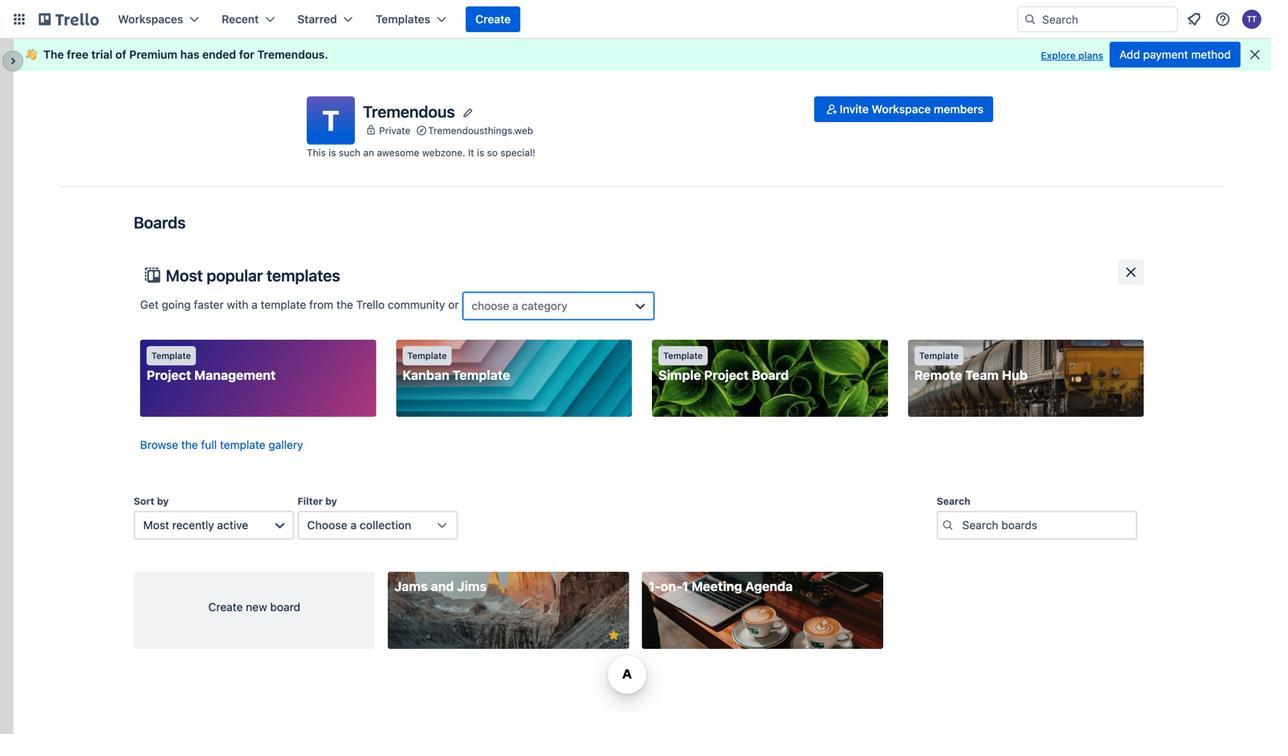 Task type: locate. For each thing, give the bounding box(es) containing it.
gallery
[[269, 438, 303, 452]]

template down going
[[151, 351, 191, 361]]

1-on-1 meeting agenda
[[649, 579, 793, 594]]

most down sort by
[[143, 519, 169, 532]]

starred
[[298, 12, 337, 26]]

0 horizontal spatial create
[[208, 601, 243, 614]]

add
[[1120, 48, 1141, 61]]

template up the simple
[[664, 351, 703, 361]]

1-on-1 meeting agenda link
[[642, 572, 884, 649]]

most up going
[[166, 266, 203, 285]]

the right from
[[337, 298, 353, 311]]

a inside button
[[351, 519, 357, 532]]

2 horizontal spatial a
[[513, 299, 519, 313]]

template
[[261, 298, 306, 311], [220, 438, 266, 452]]

0 vertical spatial tremendous
[[257, 48, 325, 61]]

of
[[115, 48, 126, 61]]

0 horizontal spatial by
[[157, 496, 169, 507]]

invite workspace members
[[840, 102, 984, 116]]

template for project
[[151, 351, 191, 361]]

1 vertical spatial tremendous
[[363, 102, 455, 121]]

2 project from the left
[[705, 368, 749, 383]]

templates
[[376, 12, 431, 26]]

collection
[[360, 519, 412, 532]]

banner
[[13, 39, 1272, 71]]

0 notifications image
[[1185, 10, 1204, 29]]

remote
[[915, 368, 963, 383]]

0 horizontal spatial is
[[329, 147, 336, 158]]

workspaces
[[118, 12, 183, 26]]

create inside button
[[476, 12, 511, 26]]

template for remote
[[920, 351, 959, 361]]

is
[[329, 147, 336, 158], [477, 147, 485, 158]]

browse the full template gallery link
[[140, 438, 303, 452]]

.
[[325, 48, 328, 61]]

template up remote
[[920, 351, 959, 361]]

tremendous up private
[[363, 102, 455, 121]]

template inside template project management
[[151, 351, 191, 361]]

project inside template project management
[[147, 368, 191, 383]]

1 horizontal spatial by
[[325, 496, 337, 507]]

by for sort by
[[157, 496, 169, 507]]

awesome
[[377, 147, 420, 158]]

search image
[[1024, 13, 1037, 26]]

workspace
[[872, 102, 931, 116]]

0 horizontal spatial the
[[181, 438, 198, 452]]

most popular templates
[[166, 266, 340, 285]]

1 horizontal spatial create
[[476, 12, 511, 26]]

template inside the template remote team hub
[[920, 351, 959, 361]]

recent button
[[212, 6, 285, 32]]

choose
[[307, 519, 348, 532]]

tremendousthings.web link
[[428, 122, 534, 138]]

1 horizontal spatial is
[[477, 147, 485, 158]]

create
[[476, 12, 511, 26], [208, 601, 243, 614]]

meeting
[[692, 579, 743, 594]]

this is such an awesome webzone. it is so special!
[[307, 147, 536, 158]]

👋
[[26, 48, 37, 61]]

2 by from the left
[[325, 496, 337, 507]]

ended
[[202, 48, 236, 61]]

templates
[[267, 266, 340, 285]]

1 vertical spatial create
[[208, 601, 243, 614]]

template right full
[[220, 438, 266, 452]]

1 vertical spatial the
[[181, 438, 198, 452]]

the
[[337, 298, 353, 311], [181, 438, 198, 452]]

1 vertical spatial most
[[143, 519, 169, 532]]

click to unstar this board. it will be removed from your starred list. image
[[607, 628, 621, 643]]

jams and jims
[[395, 579, 487, 594]]

is right it
[[477, 147, 485, 158]]

1 project from the left
[[147, 368, 191, 383]]

0 vertical spatial the
[[337, 298, 353, 311]]

1 horizontal spatial tremendous
[[363, 102, 455, 121]]

0 vertical spatial most
[[166, 266, 203, 285]]

plans
[[1079, 50, 1104, 61]]

management
[[194, 368, 276, 383]]

project left board
[[705, 368, 749, 383]]

board
[[752, 368, 789, 383]]

active
[[217, 519, 248, 532]]

project inside template simple project board
[[705, 368, 749, 383]]

1-
[[649, 579, 661, 594]]

project left management
[[147, 368, 191, 383]]

choose
[[472, 299, 510, 313]]

filter by
[[298, 496, 337, 507]]

template inside template simple project board
[[664, 351, 703, 361]]

template down "templates"
[[261, 298, 306, 311]]

sort
[[134, 496, 155, 507]]

tremendous down starred
[[257, 48, 325, 61]]

t
[[322, 104, 340, 137]]

template up the kanban
[[408, 351, 447, 361]]

0 horizontal spatial project
[[147, 368, 191, 383]]

1 by from the left
[[157, 496, 169, 507]]

filter
[[298, 496, 323, 507]]

or
[[448, 298, 459, 311]]

the left full
[[181, 438, 198, 452]]

is right this on the left top of page
[[329, 147, 336, 158]]

jims
[[457, 579, 487, 594]]

by right the 'filter'
[[325, 496, 337, 507]]

0 vertical spatial create
[[476, 12, 511, 26]]

by right sort on the left bottom
[[157, 496, 169, 507]]

1 horizontal spatial a
[[351, 519, 357, 532]]

1 vertical spatial template
[[220, 438, 266, 452]]

most recently active
[[143, 519, 248, 532]]

template remote team hub
[[915, 351, 1028, 383]]

a for choose a category
[[513, 299, 519, 313]]

search
[[937, 496, 971, 507]]

1 horizontal spatial project
[[705, 368, 749, 383]]

by
[[157, 496, 169, 507], [325, 496, 337, 507]]

a for choose a collection
[[351, 519, 357, 532]]

a
[[252, 298, 258, 311], [513, 299, 519, 313], [351, 519, 357, 532]]

1 horizontal spatial the
[[337, 298, 353, 311]]

it
[[468, 147, 474, 158]]

create for create
[[476, 12, 511, 26]]

wave image
[[26, 47, 37, 62]]

template for kanban
[[408, 351, 447, 361]]

workspaces button
[[108, 6, 209, 32]]

get going faster with a template from the trello community or
[[140, 298, 462, 311]]

choose a collection button
[[298, 511, 458, 540]]

create button
[[466, 6, 521, 32]]

template
[[151, 351, 191, 361], [408, 351, 447, 361], [664, 351, 703, 361], [920, 351, 959, 361], [453, 368, 510, 383]]



Task type: vqa. For each thing, say whether or not it's contained in the screenshot.
"1"
yes



Task type: describe. For each thing, give the bounding box(es) containing it.
private
[[379, 125, 411, 136]]

sm image
[[824, 101, 840, 117]]

0 horizontal spatial tremendous
[[257, 48, 325, 61]]

template simple project board
[[659, 351, 789, 383]]

primary element
[[0, 0, 1272, 39]]

members
[[934, 102, 984, 116]]

popular
[[207, 266, 263, 285]]

jams and jims link
[[388, 572, 630, 649]]

recent
[[222, 12, 259, 26]]

new
[[246, 601, 267, 614]]

recently
[[172, 519, 214, 532]]

with
[[227, 298, 249, 311]]

special!
[[501, 147, 536, 158]]

get
[[140, 298, 159, 311]]

👋 the free trial of premium has ended for tremendous .
[[26, 48, 328, 61]]

1 is from the left
[[329, 147, 336, 158]]

and
[[431, 579, 454, 594]]

explore plans
[[1042, 50, 1104, 61]]

the
[[43, 48, 64, 61]]

full
[[201, 438, 217, 452]]

template project management
[[147, 351, 276, 383]]

agenda
[[746, 579, 793, 594]]

add payment method
[[1120, 48, 1232, 61]]

faster
[[194, 298, 224, 311]]

boards
[[134, 213, 186, 232]]

category
[[522, 299, 568, 313]]

create new board
[[208, 601, 301, 614]]

tremendousthings.web
[[428, 125, 534, 136]]

choose a category
[[472, 299, 568, 313]]

free
[[67, 48, 88, 61]]

banner containing 👋
[[13, 39, 1272, 71]]

choose a collection
[[307, 519, 412, 532]]

such
[[339, 147, 361, 158]]

an
[[363, 147, 374, 158]]

Search field
[[1018, 6, 1179, 32]]

template right the kanban
[[453, 368, 510, 383]]

jams
[[395, 579, 428, 594]]

template kanban template
[[403, 351, 510, 383]]

back to home image
[[39, 6, 99, 32]]

create for create new board
[[208, 601, 243, 614]]

most for most popular templates
[[166, 266, 203, 285]]

2 is from the left
[[477, 147, 485, 158]]

0 vertical spatial template
[[261, 298, 306, 311]]

community
[[388, 298, 445, 311]]

template for simple
[[664, 351, 703, 361]]

invite workspace members button
[[815, 96, 994, 122]]

0 horizontal spatial a
[[252, 298, 258, 311]]

simple
[[659, 368, 702, 383]]

terry turtle (terryturtle) image
[[1243, 10, 1262, 29]]

on-
[[661, 579, 683, 594]]

trial
[[91, 48, 113, 61]]

trello
[[356, 298, 385, 311]]

going
[[162, 298, 191, 311]]

browse the full template gallery
[[140, 438, 303, 452]]

this
[[307, 147, 326, 158]]

1
[[683, 579, 689, 594]]

so
[[487, 147, 498, 158]]

sort by
[[134, 496, 169, 507]]

explore
[[1042, 50, 1076, 61]]

for
[[239, 48, 255, 61]]

payment
[[1144, 48, 1189, 61]]

invite
[[840, 102, 869, 116]]

most for most recently active
[[143, 519, 169, 532]]

board
[[270, 601, 301, 614]]

starred button
[[288, 6, 363, 32]]

open information menu image
[[1216, 11, 1232, 27]]

webzone.
[[422, 147, 466, 158]]

Search text field
[[937, 511, 1138, 540]]

templates button
[[366, 6, 456, 32]]

by for filter by
[[325, 496, 337, 507]]

explore plans button
[[1042, 46, 1104, 65]]

kanban
[[403, 368, 450, 383]]

from
[[309, 298, 334, 311]]

hub
[[1003, 368, 1028, 383]]

add payment method button
[[1111, 42, 1241, 67]]

browse
[[140, 438, 178, 452]]

team
[[966, 368, 999, 383]]

has
[[180, 48, 200, 61]]

premium
[[129, 48, 177, 61]]

t button
[[307, 96, 355, 145]]



